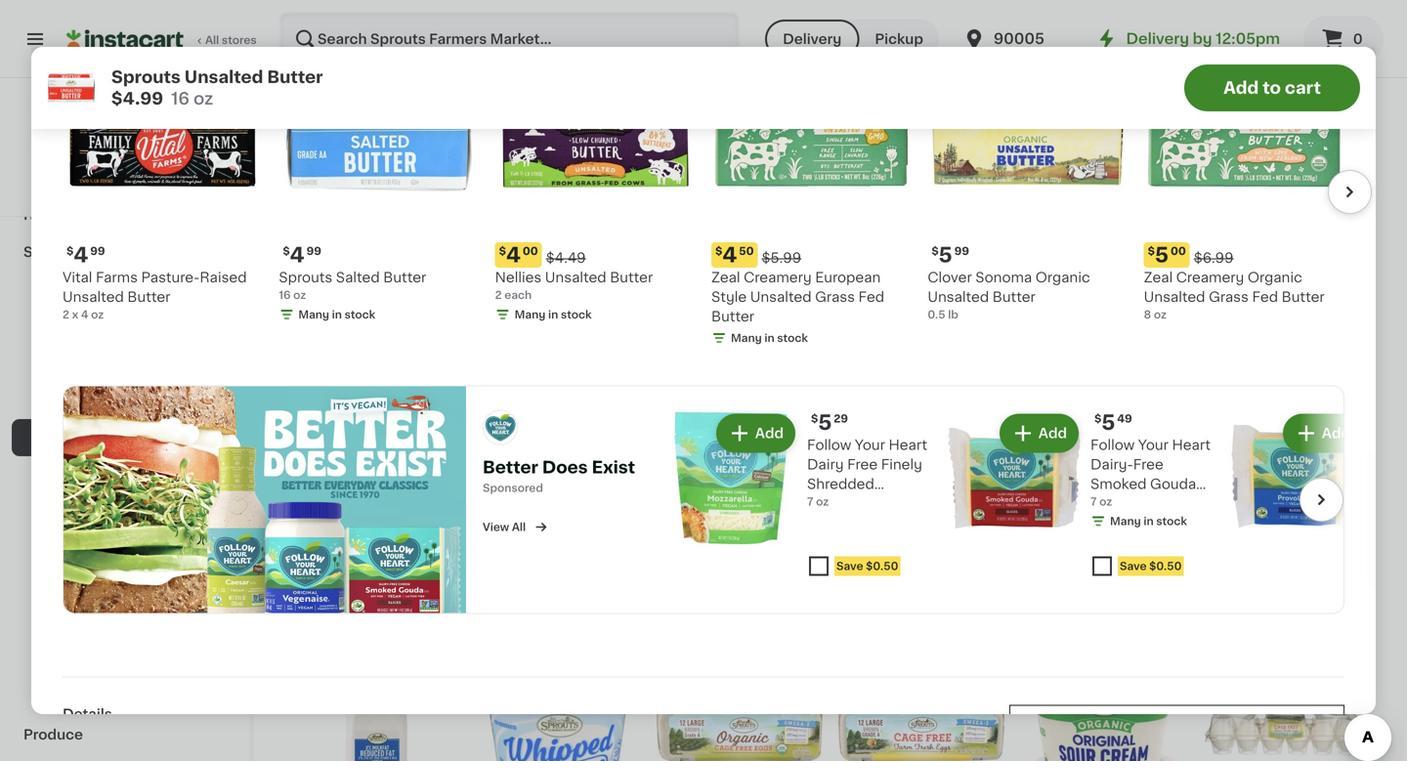 Task type: describe. For each thing, give the bounding box(es) containing it.
sprouts organic cage free large grade a brown eggs button
[[839, 48, 1005, 345]]

grade inside sprouts organic cage free large grade a brown eggs
[[915, 270, 957, 283]]

50
[[739, 246, 754, 256]]

large inside 6 sprouts organic cage free large grade a brown eggs
[[873, 583, 911, 596]]

delivery for delivery
[[783, 32, 842, 46]]

satisfaction
[[82, 188, 148, 199]]

produce link
[[12, 717, 238, 754]]

3 for 3 sprouts cage free large brown grade a eggs 12 ct
[[486, 224, 500, 245]]

prices
[[145, 169, 179, 179]]

unsalted inside sprouts unsalted butter 16 oz
[[350, 563, 412, 577]]

12
[[475, 308, 487, 319]]

many down 18
[[298, 309, 329, 320]]

2 inside $ 4 00 $4.49 nellies unsalted butter 2 each
[[495, 290, 502, 300]]

brown inside 6 sprouts organic cage free large grade a brown eggs
[[839, 602, 882, 616]]

$ inside $ 4 50 $5.99 zeal creamery european style unsalted grass fed butter
[[716, 246, 723, 256]]

meat & seafood
[[35, 320, 146, 333]]

many down each
[[515, 309, 546, 320]]

4 inside $ 4 00 $4.49 nellies unsalted butter 2 each
[[506, 245, 521, 265]]

99 for sprouts salted butter
[[307, 246, 321, 256]]

$ 5 49
[[1095, 412, 1133, 433]]

coffee
[[35, 580, 83, 593]]

follow your heart dairy free finely shredded mozzarella cheese
[[807, 438, 937, 511]]

$4.49 element
[[657, 222, 823, 247]]

large inside sprouts cage free large grade aa white eggs
[[475, 583, 514, 596]]

99 for vital farms pasture-raised unsalted butter
[[90, 246, 105, 256]]

free inside 6 sprouts organic cage free large grade a brown eggs
[[839, 583, 869, 596]]

many down sprouts unsalted butter 16 oz
[[313, 602, 344, 612]]

produce
[[23, 728, 83, 742]]

sprouts cage free large grade aa white eggs button
[[475, 361, 641, 634]]

3 99
[[668, 537, 699, 558]]

99 for sprouts unsalted butter
[[321, 538, 336, 549]]

creamery inside $ 4 50 $5.99 zeal creamery european style unsalted grass fed butter
[[744, 271, 812, 284]]

$2.49 element
[[1202, 535, 1369, 560]]

does
[[542, 459, 588, 476]]

many in stock down sprouts unsalted butter 16 oz
[[313, 602, 390, 612]]

farms
[[96, 271, 138, 284]]

sprouts inside sprouts organic extra firm tofu 14 oz
[[1021, 250, 1074, 264]]

00 for 5
[[1171, 246, 1187, 256]]

$6.99
[[1194, 251, 1234, 265]]

milk for sprouts whole milk
[[761, 250, 789, 264]]

shredded
[[807, 477, 875, 491]]

$ 4 50 $5.99 zeal creamery european style unsalted grass fed butter
[[712, 245, 885, 323]]

free inside sprouts cage free large grade aa white eggs
[[572, 563, 603, 577]]

delivery by 12:05pm
[[1127, 32, 1281, 46]]

1 vertical spatial all
[[512, 522, 526, 533]]

sprouts salted butter 16 oz inside item carousel region
[[279, 271, 427, 300]]

exist
[[592, 459, 635, 476]]

heart for follow your heart dairy-free smoked gouda slices
[[1173, 438, 1211, 452]]

12:05pm
[[1216, 32, 1281, 46]]

butter inside $ 4 50 $5.99 zeal creamery european style unsalted grass fed butter
[[712, 310, 755, 323]]

organic inside sprouts organic extra firm tofu 14 oz
[[1078, 250, 1132, 264]]

butter inside "zeal creamery organic unsalted grass fed butter 8 oz"
[[1282, 290, 1325, 304]]

cage inside the 3 sprouts cage free large brown grade a eggs 12 ct
[[532, 250, 569, 264]]

add inside button
[[1301, 50, 1329, 64]]

sprouts inside the 3 sprouts cage free large brown grade a eggs 12 ct
[[475, 250, 529, 264]]

$ 4 00 $4.49 nellies unsalted butter 2 each
[[495, 245, 653, 300]]

$0.50 for mozzarella
[[866, 561, 899, 572]]

7 for slices
[[1091, 496, 1097, 507]]

milk for sprouts 2% milk
[[1102, 563, 1130, 577]]

$ 4 99 for sprouts salted butter
[[283, 245, 321, 265]]

oz inside "zeal creamery organic unsalted grass fed butter 8 oz"
[[1154, 309, 1167, 320]]

14
[[1021, 289, 1033, 300]]

many in stock down 18
[[298, 309, 376, 320]]

6 sprouts organic cage free large grade a brown eggs
[[839, 537, 991, 616]]

save $0.50 button for slices
[[1091, 551, 1222, 586]]

bakery
[[35, 283, 83, 296]]

details
[[63, 708, 112, 721]]

0.5
[[928, 309, 946, 320]]

eggs inside the 3 sprouts cage free large brown grade a eggs 12 ct
[[475, 289, 509, 303]]

cage inside sprouts cage free large grade aa white eggs
[[532, 563, 569, 577]]

dairy & eggs
[[35, 431, 124, 445]]

sonoma
[[976, 271, 1033, 284]]

save for mozzarella
[[837, 561, 864, 572]]

snacks & beverages link
[[12, 531, 238, 568]]

smoked
[[1091, 477, 1147, 491]]

frozen
[[35, 617, 81, 631]]

a inside 6 sprouts organic cage free large grade a brown eggs
[[961, 583, 970, 596]]

item carousel region
[[35, 26, 1373, 378]]

unsalted inside the vital farms pasture-raised unsalted butter 2 x 4 oz
[[63, 290, 124, 304]]

farmers
[[99, 146, 156, 159]]

each
[[505, 290, 532, 300]]

many down slices
[[1111, 516, 1141, 527]]

fed inside "zeal creamery organic unsalted grass fed butter 8 oz"
[[1253, 290, 1279, 304]]

$4.00 original price: $4.49 element
[[495, 242, 696, 268]]

1 horizontal spatial sprouts salted butter 16 oz
[[1202, 250, 1350, 280]]

sprouts inside sprouts cream cheese button
[[1202, 563, 1256, 577]]

organic for clover
[[1036, 271, 1091, 284]]

free inside sprouts cage free large grade a eggs 18 ct
[[391, 250, 421, 264]]

& for vitamins
[[98, 505, 109, 519]]

dairy inside follow your heart dairy free finely shredded mozzarella cheese
[[807, 458, 844, 472]]

99 for clover sonoma organic unsalted butter
[[955, 246, 970, 256]]

sprouts whole milk
[[657, 250, 789, 264]]

grass inside "zeal creamery organic unsalted grass fed butter 8 oz"
[[1209, 290, 1249, 304]]

grade inside sprouts cage free large grade a eggs 18 ct
[[336, 270, 378, 283]]

dairy-
[[1091, 458, 1134, 472]]

sprouts brands
[[23, 245, 132, 259]]

buy it again
[[55, 100, 137, 113]]

eggs inside sprouts cage free large grade a eggs 18 ct
[[395, 270, 429, 283]]

oz inside the vital farms pasture-raised unsalted butter 2 x 4 oz
[[91, 309, 104, 320]]

add inside button
[[1224, 80, 1259, 96]]

8
[[1144, 309, 1152, 320]]

foods
[[85, 617, 128, 631]]

again
[[99, 100, 137, 113]]

a inside sprouts organic cage free large grade a brown eggs
[[961, 270, 970, 283]]

product group containing 6
[[839, 361, 1005, 634]]

2%
[[1078, 563, 1098, 577]]

nsored
[[505, 483, 543, 494]]

a inside sprouts cage free large grade a eggs 18 ct
[[381, 270, 391, 283]]

90005
[[994, 32, 1045, 46]]

frozen foods link
[[12, 605, 238, 642]]

$4.50 original price: $5.99 element
[[712, 242, 912, 268]]

ct inside sprouts cage free large grade a eggs 18 ct
[[308, 289, 319, 300]]

& for snacks
[[88, 543, 99, 556]]

all stores link
[[66, 12, 258, 66]]

4 up sprouts unsalted butter 16 oz
[[304, 537, 319, 558]]

3 sprouts cage free large brown grade a eggs 12 ct
[[475, 224, 620, 319]]

organic for 6
[[896, 563, 951, 577]]

sprouts inside sprouts farmers market "link"
[[40, 146, 95, 159]]

details nutrition facts
[[63, 708, 1274, 745]]

4 inside the vital farms pasture-raised unsalted butter 2 x 4 oz
[[81, 309, 88, 320]]

save $0.50 for mozzarella
[[837, 561, 899, 572]]

butter inside the vital farms pasture-raised unsalted butter 2 x 4 oz
[[127, 290, 171, 304]]

many in stock down sprouts 2% milk
[[1040, 602, 1117, 612]]

4 up vital
[[74, 245, 88, 265]]

view all
[[483, 522, 526, 533]]

grocery
[[35, 394, 91, 408]]

sprouts unsalted butter $4.99 16 oz
[[111, 69, 323, 107]]

delivery by 12:05pm link
[[1095, 27, 1281, 51]]

whole
[[714, 250, 757, 264]]

grass inside $ 4 50 $5.99 zeal creamery european style unsalted grass fed butter
[[815, 290, 855, 304]]

sprouts farmers market link
[[40, 102, 209, 162]]

creamery inside "zeal creamery organic unsalted grass fed butter 8 oz"
[[1177, 271, 1245, 284]]

2 inside the vital farms pasture-raised unsalted butter 2 x 4 oz
[[63, 309, 69, 320]]

& for dairy
[[75, 431, 86, 445]]

brands
[[82, 245, 132, 259]]

deli
[[35, 468, 62, 482]]

$ 5 00
[[1148, 245, 1187, 265]]

nutrition
[[1019, 714, 1173, 745]]

aa
[[563, 583, 583, 596]]

stores
[[222, 35, 257, 45]]

5 for follow your heart dairy free finely shredded mozzarella cheese
[[819, 412, 832, 433]]

clover
[[928, 271, 972, 284]]

$ for sprouts salted butter
[[283, 246, 290, 256]]

product group containing 3
[[657, 361, 823, 595]]

cage inside sprouts cage free large grade a eggs 18 ct
[[350, 250, 387, 264]]

better does exist image
[[64, 387, 466, 613]]

90005 button
[[963, 12, 1080, 66]]

oz inside sprouts organic extra firm tofu 14 oz
[[1035, 289, 1048, 300]]

vital farms pasture-raised unsalted butter 2 x 4 oz
[[63, 271, 247, 320]]

raised
[[200, 271, 247, 284]]

large inside sprouts cage free large grade a eggs 18 ct
[[293, 270, 332, 283]]

recipes link
[[12, 196, 238, 234]]

delivery for delivery by 12:05pm
[[1127, 32, 1190, 46]]

view
[[483, 522, 509, 533]]

pickup
[[875, 32, 924, 46]]

add button inside item carousel region
[[1264, 40, 1339, 75]]

$1.99 element
[[1021, 222, 1187, 247]]

grade inside the 3 sprouts cage free large brown grade a eggs 12 ct
[[564, 270, 607, 283]]

5 left $6.99
[[1155, 245, 1169, 265]]

eggs inside 6 sprouts organic cage free large grade a brown eggs
[[886, 602, 920, 616]]

meat & seafood link
[[12, 308, 238, 345]]

large inside the 3 sprouts cage free large brown grade a eggs 12 ct
[[475, 270, 514, 283]]

16 inside sprouts unsalted butter 16 oz
[[293, 582, 305, 593]]

free inside follow your heart dairy-free smoked gouda slices
[[1134, 458, 1164, 472]]

cheese inside button
[[1309, 563, 1362, 577]]

sprouts unsalted butter 16 oz
[[293, 563, 458, 593]]

many in stock down slices
[[1111, 516, 1188, 527]]

$ inside $ 5 00
[[1148, 246, 1155, 256]]

$5.00 original price: $6.99 element
[[1144, 242, 1345, 268]]

16 inside "sprouts unsalted butter $4.99 16 oz"
[[171, 90, 190, 107]]

guarantee
[[150, 188, 207, 199]]

it
[[86, 100, 95, 113]]

recipes
[[23, 208, 81, 222]]

mozzarella
[[807, 497, 880, 511]]

sprouts cream cheese
[[1202, 563, 1362, 577]]

delivery button
[[766, 20, 860, 59]]



Task type: locate. For each thing, give the bounding box(es) containing it.
coffee link
[[12, 568, 238, 605]]

$0.50 for slices
[[1150, 561, 1182, 572]]

1 creamery from the left
[[744, 271, 812, 284]]

many in stock down sprouts cage free large grade a eggs 18 ct
[[313, 308, 390, 319]]

$ 4 99
[[66, 245, 105, 265], [283, 245, 321, 265], [297, 537, 336, 558]]

2 creamery from the left
[[1177, 271, 1245, 284]]

creamery
[[744, 271, 812, 284], [1177, 271, 1245, 284]]

pickup button
[[860, 20, 939, 59]]

better does exist spo nsored
[[483, 459, 635, 494]]

0 horizontal spatial ct
[[308, 289, 319, 300]]

many down $5.00 original price: $6.99 element
[[1222, 289, 1253, 300]]

$ 4 99 for vital farms pasture-raised unsalted butter
[[66, 245, 105, 265]]

zeal creamery organic unsalted grass fed butter 8 oz
[[1144, 271, 1325, 320]]

sprouts brands link
[[12, 234, 238, 271]]

2 fed from the left
[[1253, 290, 1279, 304]]

0 vertical spatial cheese
[[884, 497, 937, 511]]

1 7 from the left
[[807, 496, 814, 507]]

cage inside 6 sprouts organic cage free large grade a brown eggs
[[954, 563, 991, 577]]

& left 'body'
[[98, 505, 109, 519]]

fed
[[859, 290, 885, 304], [1253, 290, 1279, 304]]

zeal up style
[[712, 271, 741, 284]]

2 vertical spatial brown
[[839, 602, 882, 616]]

sprouts inside sprouts organic cage free large grade a brown eggs
[[839, 250, 892, 264]]

cheese down finely
[[884, 497, 937, 511]]

3 inside the 3 sprouts cage free large brown grade a eggs 12 ct
[[486, 224, 500, 245]]

free inside sprouts organic cage free large grade a brown eggs
[[839, 270, 869, 283]]

$0.50 down $4.59 element
[[1150, 561, 1182, 572]]

00
[[523, 246, 538, 256], [1171, 246, 1187, 256]]

1 horizontal spatial follow
[[1091, 438, 1135, 452]]

save
[[837, 561, 864, 572], [1120, 561, 1147, 572]]

save $0.50 down 6
[[837, 561, 899, 572]]

$ for sprouts unsalted butter
[[297, 538, 304, 549]]

1 vertical spatial ct
[[489, 308, 500, 319]]

1 horizontal spatial save $0.50 button
[[1091, 551, 1222, 586]]

0 horizontal spatial save $0.50
[[837, 561, 899, 572]]

1 vertical spatial 3
[[668, 537, 682, 558]]

eggs inside sprouts cage free large grade aa white eggs
[[475, 602, 509, 616]]

ct inside the 3 sprouts cage free large brown grade a eggs 12 ct
[[489, 308, 500, 319]]

to
[[1263, 80, 1282, 96]]

style
[[712, 290, 747, 304]]

1 horizontal spatial milk
[[1102, 563, 1130, 577]]

spo
[[483, 483, 505, 494]]

unsalted inside clover sonoma organic unsalted butter 0.5 lb
[[928, 290, 989, 304]]

1 vertical spatial brown
[[839, 289, 882, 303]]

$ left $6.99
[[1148, 246, 1155, 256]]

1 $0.50 from the left
[[866, 561, 899, 572]]

organic inside 6 sprouts organic cage free large grade a brown eggs
[[896, 563, 951, 577]]

save $0.50 down $4.59 element
[[1120, 561, 1182, 572]]

butter inside $ 4 00 $4.49 nellies unsalted butter 2 each
[[610, 271, 653, 284]]

0 horizontal spatial 7 oz
[[807, 496, 829, 507]]

5 up clover
[[939, 245, 953, 265]]

1 zeal from the left
[[712, 271, 741, 284]]

$ 4 99 up sprouts unsalted butter 16 oz
[[297, 537, 336, 558]]

sprouts inside sprouts unsalted butter 16 oz
[[293, 563, 347, 577]]

$ inside $ 5 49
[[1095, 413, 1102, 424]]

2 grass from the left
[[1209, 290, 1249, 304]]

$ for follow your heart dairy-free smoked gouda slices
[[1095, 413, 1102, 424]]

$4.99 element up $6.99
[[1202, 222, 1369, 247]]

0 horizontal spatial fed
[[859, 290, 885, 304]]

fed inside $ 4 50 $5.99 zeal creamery european style unsalted grass fed butter
[[859, 290, 885, 304]]

0 horizontal spatial dairy
[[35, 431, 72, 445]]

1 save $0.50 from the left
[[837, 561, 899, 572]]

0 horizontal spatial creamery
[[744, 271, 812, 284]]

many down sprouts cage free large grade a eggs 18 ct
[[313, 308, 344, 319]]

2 $0.50 from the left
[[1150, 561, 1182, 572]]

7 down shredded
[[807, 496, 814, 507]]

follow for dairy
[[807, 438, 852, 452]]

1 horizontal spatial dairy
[[807, 458, 844, 472]]

heart for follow your heart dairy free finely shredded mozzarella cheese
[[889, 438, 928, 452]]

organic inside clover sonoma organic unsalted butter 0.5 lb
[[1036, 271, 1091, 284]]

1 horizontal spatial delivery
[[1127, 32, 1190, 46]]

product group containing sprouts organic extra firm tofu
[[1021, 48, 1187, 302]]

fed down european
[[859, 290, 885, 304]]

brown down european
[[839, 289, 882, 303]]

your up the gouda
[[1139, 438, 1169, 452]]

0 horizontal spatial all
[[205, 35, 219, 45]]

$ 4 99 up 18
[[283, 245, 321, 265]]

0 vertical spatial brown
[[517, 270, 561, 283]]

5 for clover sonoma organic unsalted butter
[[939, 245, 953, 265]]

lists link
[[12, 126, 238, 165]]

1 vertical spatial cheese
[[1309, 563, 1362, 577]]

grade inside sprouts cage free large grade aa white eggs
[[517, 583, 560, 596]]

sprouts organic cage free large grade a brown eggs
[[839, 250, 991, 303]]

dairy up deli
[[35, 431, 72, 445]]

00 up 'nellies'
[[523, 246, 538, 256]]

save $0.50 button
[[807, 551, 938, 586], [1091, 551, 1222, 586]]

& right meat
[[74, 320, 85, 333]]

2 left each
[[495, 290, 502, 300]]

00 for 4
[[523, 246, 538, 256]]

delivery left pickup button at the right top of the page
[[783, 32, 842, 46]]

milk down $4.59 element
[[1102, 563, 1130, 577]]

1 heart from the left
[[889, 438, 928, 452]]

4 right x in the top of the page
[[81, 309, 88, 320]]

0 horizontal spatial save $0.50 button
[[807, 551, 938, 586]]

0 horizontal spatial 3
[[486, 224, 500, 245]]

1 horizontal spatial heart
[[1173, 438, 1211, 452]]

$ 4 99 for sprouts unsalted butter
[[297, 537, 336, 558]]

100% satisfaction guarantee button
[[30, 182, 219, 201]]

grade inside 6 sprouts organic cage free large grade a brown eggs
[[915, 583, 957, 596]]

1 horizontal spatial save $0.50
[[1120, 561, 1182, 572]]

2 left x in the top of the page
[[63, 309, 69, 320]]

0 vertical spatial 2
[[495, 290, 502, 300]]

$ up clover
[[932, 246, 939, 256]]

free inside follow your heart dairy free finely shredded mozzarella cheese
[[848, 458, 878, 472]]

$ up vital
[[66, 246, 74, 256]]

sprouts inside sprouts cage free large grade aa white eggs
[[475, 563, 529, 577]]

2 follow from the left
[[1091, 438, 1135, 452]]

delivery left by
[[1127, 32, 1190, 46]]

0 vertical spatial all
[[205, 35, 219, 45]]

zeal down extra
[[1144, 271, 1173, 284]]

market
[[160, 146, 209, 159]]

extra
[[1136, 250, 1171, 264]]

stock
[[723, 289, 754, 300], [1268, 289, 1299, 300], [359, 308, 390, 319], [345, 309, 376, 320], [561, 309, 592, 320], [777, 333, 808, 343], [1157, 516, 1188, 527], [359, 602, 390, 612], [1086, 602, 1117, 612]]

$ 5 29
[[811, 412, 848, 433]]

follow down $ 5 29
[[807, 438, 852, 452]]

0 horizontal spatial 7
[[807, 496, 814, 507]]

many down style
[[731, 333, 762, 343]]

0 horizontal spatial heart
[[889, 438, 928, 452]]

sprouts inside sprouts brands link
[[23, 245, 79, 259]]

dairy up shredded
[[807, 458, 844, 472]]

sprouts organic extra firm tofu 14 oz
[[1021, 250, 1171, 300]]

unsalted inside $ 4 00 $4.49 nellies unsalted butter 2 each
[[545, 271, 607, 284]]

7 oz for mozzarella
[[807, 496, 829, 507]]

7 oz down smoked
[[1091, 496, 1113, 507]]

$ up 'nellies'
[[499, 246, 506, 256]]

grass down european
[[815, 290, 855, 304]]

butter inside "sprouts unsalted butter $4.99 16 oz"
[[267, 69, 323, 86]]

meat
[[35, 320, 70, 333]]

1 vertical spatial dairy
[[807, 458, 844, 472]]

2 7 oz from the left
[[1091, 496, 1113, 507]]

1 horizontal spatial $0.50
[[1150, 561, 1182, 572]]

00 inside $ 5 00
[[1171, 246, 1187, 256]]

service type group
[[766, 20, 939, 59]]

0 horizontal spatial cheese
[[884, 497, 937, 511]]

4 up 'nellies'
[[506, 245, 521, 265]]

0 horizontal spatial 00
[[523, 246, 538, 256]]

$0.50
[[866, 561, 899, 572], [1150, 561, 1182, 572]]

lists
[[55, 139, 88, 153]]

add to cart button
[[1185, 65, 1361, 111]]

sprouts inside sprouts cage free large grade a eggs 18 ct
[[293, 250, 347, 264]]

3
[[486, 224, 500, 245], [668, 537, 682, 558]]

$ for follow your heart dairy free finely shredded mozzarella cheese
[[811, 413, 819, 424]]

5 left the 49
[[1102, 412, 1116, 433]]

ct
[[308, 289, 319, 300], [489, 308, 500, 319]]

zeal inside $ 4 50 $5.99 zeal creamery european style unsalted grass fed butter
[[712, 271, 741, 284]]

1 horizontal spatial creamery
[[1177, 271, 1245, 284]]

5 for follow your heart dairy-free smoked gouda slices
[[1102, 412, 1116, 433]]

large inside sprouts organic cage free large grade a brown eggs
[[873, 270, 911, 283]]

49
[[1118, 413, 1133, 424]]

$4.49
[[546, 251, 586, 265]]

$ up sprouts unsalted butter 16 oz
[[297, 538, 304, 549]]

milk
[[761, 250, 789, 264], [1102, 563, 1130, 577]]

7 for mozzarella
[[807, 496, 814, 507]]

ct right 12
[[489, 308, 500, 319]]

tofu
[[1054, 270, 1084, 283]]

all left stores
[[205, 35, 219, 45]]

save down $4.59 element
[[1120, 561, 1147, 572]]

1 horizontal spatial $4.99 element
[[1202, 222, 1369, 247]]

grass down $6.99
[[1209, 290, 1249, 304]]

1 follow from the left
[[807, 438, 852, 452]]

heart up the gouda
[[1173, 438, 1211, 452]]

99 inside $ 5 99
[[955, 246, 970, 256]]

4
[[74, 245, 88, 265], [723, 245, 737, 265], [290, 245, 305, 265], [506, 245, 521, 265], [81, 309, 88, 320], [304, 537, 319, 558]]

nellies
[[495, 271, 542, 284]]

slices
[[1091, 497, 1132, 511]]

5 left 29
[[819, 412, 832, 433]]

vitamins & body care
[[35, 505, 185, 519]]

cheese inside follow your heart dairy free finely shredded mozzarella cheese
[[884, 497, 937, 511]]

0 vertical spatial 3
[[486, 224, 500, 245]]

$4.59 element
[[1021, 535, 1187, 560]]

sprouts cream cheese button
[[1202, 361, 1369, 595]]

eggs inside sprouts organic cage free large grade a brown eggs
[[886, 289, 920, 303]]

save for slices
[[1120, 561, 1147, 572]]

ct right 18
[[308, 289, 319, 300]]

& down the "grocery" in the bottom left of the page
[[75, 431, 86, 445]]

16 inside item carousel region
[[279, 290, 291, 300]]

1 horizontal spatial fed
[[1253, 290, 1279, 304]]

follow inside follow your heart dairy free finely shredded mozzarella cheese
[[807, 438, 852, 452]]

$ for clover sonoma organic unsalted butter
[[932, 246, 939, 256]]

finely
[[881, 458, 923, 472]]

1 fed from the left
[[859, 290, 885, 304]]

add
[[1301, 50, 1329, 64], [1324, 65, 1353, 78], [1224, 80, 1259, 96], [415, 377, 444, 391], [597, 377, 626, 391], [779, 377, 807, 391], [961, 377, 989, 391], [1143, 377, 1171, 391], [1324, 377, 1353, 391], [755, 427, 784, 440], [1039, 427, 1068, 440], [1322, 427, 1351, 440], [415, 667, 444, 680], [597, 667, 626, 680], [779, 667, 807, 680], [961, 667, 989, 680], [1143, 667, 1171, 680], [1324, 667, 1353, 680]]

oz inside "sprouts unsalted butter $4.99 16 oz"
[[194, 90, 213, 107]]

organic inside sprouts organic cage free large grade a brown eggs
[[896, 250, 951, 264]]

0 horizontal spatial sprouts salted butter 16 oz
[[279, 271, 427, 300]]

heart up finely
[[889, 438, 928, 452]]

2 your from the left
[[1139, 438, 1169, 452]]

fed down $5.00 original price: $6.99 element
[[1253, 290, 1279, 304]]

milk right 50
[[761, 250, 789, 264]]

grade
[[336, 270, 378, 283], [564, 270, 607, 283], [915, 270, 957, 283], [517, 583, 560, 596], [915, 583, 957, 596]]

better
[[483, 459, 539, 476]]

100%
[[50, 188, 80, 199]]

1 horizontal spatial grass
[[1209, 290, 1249, 304]]

many in stock down style
[[731, 333, 808, 343]]

sprouts inside 6 sprouts organic cage free large grade a brown eggs
[[839, 563, 892, 577]]

heart inside follow your heart dairy-free smoked gouda slices
[[1173, 438, 1211, 452]]

1 vertical spatial milk
[[1102, 563, 1130, 577]]

butter inside sprouts unsalted butter 16 oz
[[415, 563, 458, 577]]

unsalted inside "sprouts unsalted butter $4.99 16 oz"
[[185, 69, 263, 86]]

1 vertical spatial salted
[[336, 271, 380, 284]]

1 horizontal spatial all
[[512, 522, 526, 533]]

0 horizontal spatial 2
[[63, 309, 69, 320]]

save $0.50 button down mozzarella
[[807, 551, 938, 586]]

save down 6
[[837, 561, 864, 572]]

0 horizontal spatial zeal
[[712, 271, 741, 284]]

unsalted inside "zeal creamery organic unsalted grass fed butter 8 oz"
[[1144, 290, 1206, 304]]

$ left 29
[[811, 413, 819, 424]]

1 horizontal spatial cheese
[[1309, 563, 1362, 577]]

buy it again link
[[12, 87, 238, 126]]

1 horizontal spatial 7 oz
[[1091, 496, 1113, 507]]

$4.99 element up sprouts organic cage free large grade a brown eggs
[[839, 222, 1005, 247]]

save $0.50 button for mozzarella
[[807, 551, 938, 586]]

salted inside item carousel region
[[336, 271, 380, 284]]

all right view
[[512, 522, 526, 533]]

1 horizontal spatial save
[[1120, 561, 1147, 572]]

0 vertical spatial dairy
[[35, 431, 72, 445]]

many in stock down $5.00 original price: $6.99 element
[[1222, 289, 1299, 300]]

delivery
[[1127, 32, 1190, 46], [783, 32, 842, 46]]

99 inside 3 99
[[684, 538, 699, 549]]

facts
[[1180, 714, 1274, 745]]

0 horizontal spatial $0.50
[[866, 561, 899, 572]]

$ left sprouts cage free large grade a eggs 18 ct
[[283, 246, 290, 256]]

creamery down $5.99
[[744, 271, 812, 284]]

0 horizontal spatial save
[[837, 561, 864, 572]]

1 grass from the left
[[815, 290, 855, 304]]

1 save $0.50 button from the left
[[807, 551, 938, 586]]

many in stock down each
[[515, 309, 592, 320]]

1 7 oz from the left
[[807, 496, 829, 507]]

zeal inside "zeal creamery organic unsalted grass fed butter 8 oz"
[[1144, 271, 1173, 284]]

1 horizontal spatial 00
[[1171, 246, 1187, 256]]

many in stock down the sprouts whole milk
[[676, 289, 754, 300]]

1 horizontal spatial 3
[[668, 537, 682, 558]]

brown down 6
[[839, 602, 882, 616]]

organic for zeal
[[1248, 271, 1303, 284]]

your inside follow your heart dairy free finely shredded mozzarella cheese
[[855, 438, 886, 452]]

4 inside $ 4 50 $5.99 zeal creamery european style unsalted grass fed butter
[[723, 245, 737, 265]]

7 down smoked
[[1091, 496, 1097, 507]]

cart
[[1285, 80, 1322, 96]]

cheese right cream
[[1309, 563, 1362, 577]]

2 save $0.50 from the left
[[1120, 561, 1182, 572]]

your for smoked
[[1139, 438, 1169, 452]]

your inside follow your heart dairy-free smoked gouda slices
[[1139, 438, 1169, 452]]

7 oz down shredded
[[807, 496, 829, 507]]

1 horizontal spatial zeal
[[1144, 271, 1173, 284]]

instacart logo image
[[66, 27, 184, 51]]

3 for 3 99
[[668, 537, 682, 558]]

$ for vital farms pasture-raised unsalted butter
[[66, 246, 74, 256]]

dairy & eggs link
[[12, 419, 238, 457]]

1 your from the left
[[855, 438, 886, 452]]

$4.99 element for sprouts salted butter
[[1202, 222, 1369, 247]]

& for meat
[[74, 320, 85, 333]]

save $0.50 button down slices
[[1091, 551, 1222, 586]]

$ inside $ 4 00 $4.49 nellies unsalted butter 2 each
[[499, 246, 506, 256]]

1 horizontal spatial your
[[1139, 438, 1169, 452]]

7
[[807, 496, 814, 507], [1091, 496, 1097, 507]]

many down sprouts 2% milk
[[1040, 602, 1071, 612]]

4 left 50
[[723, 245, 737, 265]]

18
[[293, 289, 305, 300]]

buy
[[55, 100, 82, 113]]

follow your heart dairy-free smoked gouda slices
[[1091, 438, 1211, 511]]

brown inside sprouts organic cage free large grade a brown eggs
[[839, 289, 882, 303]]

sprouts farmers market logo image
[[106, 102, 143, 139]]

00 left $6.99
[[1171, 246, 1187, 256]]

sprouts inside "sprouts unsalted butter $4.99 16 oz"
[[111, 69, 181, 86]]

$4.99
[[111, 90, 163, 107]]

unsalted inside $ 4 50 $5.99 zeal creamery european style unsalted grass fed butter
[[751, 290, 812, 304]]

5
[[939, 245, 953, 265], [1155, 245, 1169, 265], [819, 412, 832, 433], [1102, 412, 1116, 433]]

29
[[834, 413, 848, 424]]

2 7 from the left
[[1091, 496, 1097, 507]]

body
[[112, 505, 149, 519]]

2 save $0.50 button from the left
[[1091, 551, 1222, 586]]

0 vertical spatial salted
[[1260, 250, 1303, 264]]

1 vertical spatial 2
[[63, 309, 69, 320]]

$0.50 down mozzarella
[[866, 561, 899, 572]]

european
[[816, 271, 881, 284]]

2 heart from the left
[[1173, 438, 1211, 452]]

3 inside product group
[[668, 537, 682, 558]]

4 up 18
[[290, 245, 305, 265]]

0 horizontal spatial salted
[[336, 271, 380, 284]]

1 horizontal spatial salted
[[1260, 250, 1303, 264]]

1 horizontal spatial 7
[[1091, 496, 1097, 507]]

7 oz for slices
[[1091, 496, 1113, 507]]

1 horizontal spatial 2
[[495, 290, 502, 300]]

$ left 50
[[716, 246, 723, 256]]

many left style
[[676, 289, 707, 300]]

many in stock
[[676, 289, 754, 300], [1222, 289, 1299, 300], [313, 308, 390, 319], [298, 309, 376, 320], [515, 309, 592, 320], [731, 333, 808, 343], [1111, 516, 1188, 527], [313, 602, 390, 612], [1040, 602, 1117, 612]]

100% satisfaction guarantee
[[50, 188, 207, 199]]

2 zeal from the left
[[1144, 271, 1173, 284]]

0 horizontal spatial delivery
[[783, 32, 842, 46]]

2 save from the left
[[1120, 561, 1147, 572]]

sprouts cage free large grade aa white eggs
[[475, 563, 626, 616]]

your up finely
[[855, 438, 886, 452]]

product group
[[63, 34, 263, 322], [279, 34, 480, 326], [495, 34, 696, 326], [712, 34, 912, 350], [928, 34, 1129, 322], [1144, 34, 1345, 322], [1021, 48, 1187, 302], [1202, 48, 1369, 306], [293, 361, 459, 619], [475, 361, 641, 634], [657, 361, 823, 595], [839, 361, 1005, 634], [1021, 361, 1187, 619], [1202, 361, 1369, 595], [663, 410, 938, 590], [946, 410, 1222, 590], [293, 650, 459, 762], [475, 650, 641, 762], [657, 650, 823, 762], [839, 650, 1005, 762], [1021, 650, 1187, 762], [1202, 650, 1369, 762]]

free inside the 3 sprouts cage free large brown grade a eggs 12 ct
[[572, 250, 603, 264]]

cage inside sprouts organic cage free large grade a brown eggs
[[954, 250, 991, 264]]

sprouts inside item carousel region
[[279, 271, 333, 284]]

follow for dairy-
[[1091, 438, 1135, 452]]

0 vertical spatial ct
[[308, 289, 319, 300]]

butter inside clover sonoma organic unsalted butter 0.5 lb
[[993, 290, 1036, 304]]

add link
[[1230, 410, 1408, 547]]

brown inside the 3 sprouts cage free large brown grade a eggs 12 ct
[[517, 270, 561, 283]]

follow inside follow your heart dairy-free smoked gouda slices
[[1091, 438, 1135, 452]]

snacks
[[35, 543, 85, 556]]

1 horizontal spatial ct
[[489, 308, 500, 319]]

& right the snacks
[[88, 543, 99, 556]]

0
[[1354, 32, 1363, 46]]

None search field
[[280, 12, 740, 66]]

$
[[66, 246, 74, 256], [716, 246, 723, 256], [283, 246, 290, 256], [499, 246, 506, 256], [932, 246, 939, 256], [1148, 246, 1155, 256], [811, 413, 819, 424], [1095, 413, 1102, 424], [297, 538, 304, 549]]

follow your heart image
[[483, 410, 518, 445]]

0 vertical spatial milk
[[761, 250, 789, 264]]

0 horizontal spatial grass
[[815, 290, 855, 304]]

0 horizontal spatial follow
[[807, 438, 852, 452]]

2 $4.99 element from the left
[[1202, 222, 1369, 247]]

store
[[113, 169, 142, 179]]

delivery inside button
[[783, 32, 842, 46]]

oz inside sprouts unsalted butter 16 oz
[[308, 582, 321, 593]]

$ left the 49
[[1095, 413, 1102, 424]]

clover sonoma organic unsalted butter 0.5 lb
[[928, 271, 1091, 320]]

save $0.50 for slices
[[1120, 561, 1182, 572]]

brown up each
[[517, 270, 561, 283]]

your for finely
[[855, 438, 886, 452]]

everyday store prices link
[[58, 166, 191, 182]]

sprouts salted butter 16 oz
[[1202, 250, 1350, 280], [279, 271, 427, 300]]

add to cart
[[1224, 80, 1322, 96]]

$4.99 element
[[839, 222, 1005, 247], [1202, 222, 1369, 247]]

creamery down $6.99
[[1177, 271, 1245, 284]]

1 save from the left
[[837, 561, 864, 572]]

$4.99 element for sprouts organic cage free large grade a brown eggs
[[839, 222, 1005, 247]]

1 $4.99 element from the left
[[839, 222, 1005, 247]]

a inside the 3 sprouts cage free large brown grade a eggs 12 ct
[[610, 270, 620, 283]]

00 inside $ 4 00 $4.49 nellies unsalted butter 2 each
[[523, 246, 538, 256]]

grocery link
[[12, 382, 238, 419]]

2 00 from the left
[[1171, 246, 1187, 256]]

gouda
[[1151, 477, 1197, 491]]

firm
[[1021, 270, 1051, 283]]

0 horizontal spatial your
[[855, 438, 886, 452]]

vitamins & body care link
[[12, 494, 238, 531]]

0 horizontal spatial milk
[[761, 250, 789, 264]]

1 00 from the left
[[523, 246, 538, 256]]

follow up dairy-
[[1091, 438, 1135, 452]]

care
[[152, 505, 185, 519]]

0 horizontal spatial $4.99 element
[[839, 222, 1005, 247]]

$ 4 99 up vital
[[66, 245, 105, 265]]



Task type: vqa. For each thing, say whether or not it's contained in the screenshot.
Food Lion image
no



